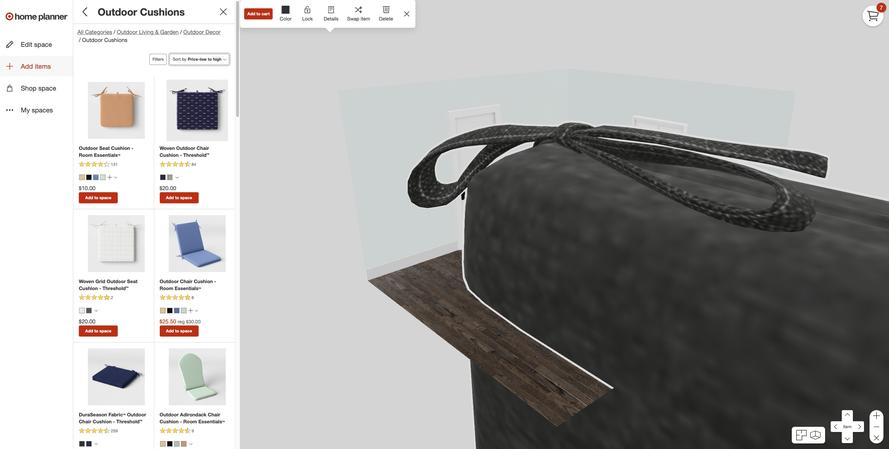Task type: locate. For each thing, give the bounding box(es) containing it.
cushion
[[111, 145, 130, 151], [160, 152, 179, 158], [194, 279, 213, 284], [79, 286, 98, 291], [93, 419, 112, 425], [160, 419, 179, 425]]

1 horizontal spatial /
[[114, 29, 115, 36]]

outdoor inside woven outdoor chair cushion - threshold™
[[176, 145, 195, 151]]

items
[[35, 62, 51, 70]]

0 horizontal spatial $20.00
[[79, 318, 96, 325]]

top view button icon image
[[797, 430, 807, 441]]

space right edit
[[34, 40, 52, 48]]

0 horizontal spatial black image
[[86, 308, 92, 314]]

$20.00
[[160, 185, 176, 192], [79, 318, 96, 325]]

lock
[[302, 16, 313, 22]]

color
[[280, 16, 292, 22]]

0 vertical spatial tan image
[[79, 175, 85, 180]]

by
[[182, 57, 186, 62]]

$20.00 down cream icon
[[79, 318, 96, 325]]

1 vertical spatial $20.00 add to space
[[79, 318, 111, 334]]

shop space button
[[0, 78, 73, 98]]

1 vertical spatial $20.00
[[79, 318, 96, 325]]

/ right garden on the top of page
[[180, 29, 182, 36]]

0 vertical spatial threshold™
[[183, 152, 209, 158]]

filters
[[153, 57, 164, 62]]

add to cart button
[[244, 8, 273, 19]]

threshold™ inside "woven grid outdoor seat cushion - threshold™"
[[103, 286, 129, 291]]

0 horizontal spatial $20.00 add to space
[[79, 318, 111, 334]]

room up $10.00
[[79, 152, 93, 158]]

add items button
[[0, 56, 73, 77]]

essentials™ down "adirondack"
[[198, 419, 225, 425]]

details button
[[319, 0, 343, 26]]

1 vertical spatial essentials™
[[175, 286, 201, 291]]

add to space button for woven grid outdoor seat cushion - threshold™
[[79, 326, 118, 337]]

room
[[79, 152, 93, 158], [160, 286, 173, 291], [183, 419, 197, 425]]

2 horizontal spatial /
[[180, 29, 182, 36]]

woven outdoor chair cushion - threshold™ image
[[166, 80, 228, 141]]

mint green image
[[100, 175, 106, 180], [181, 308, 186, 314], [174, 441, 179, 447]]

outdoor inside outdoor seat cushion - room essentials™
[[79, 145, 98, 151]]

essentials™ inside outdoor chair cushion - room essentials™
[[175, 286, 201, 291]]

chair
[[197, 145, 209, 151], [180, 279, 193, 284], [208, 412, 220, 418], [79, 419, 91, 425]]

0 vertical spatial mint green image
[[100, 175, 106, 180]]

add to space button down black/neutrals image
[[160, 192, 199, 204]]

essentials™ up 131
[[94, 152, 120, 158]]

0 vertical spatial room
[[79, 152, 93, 158]]

- inside "woven grid outdoor seat cushion - threshold™"
[[99, 286, 101, 291]]

84
[[192, 162, 196, 167]]

1 vertical spatial mint green image
[[181, 308, 186, 314]]

1 vertical spatial black image
[[167, 308, 173, 314]]

threshold™ up 84
[[183, 152, 209, 158]]

$20.00 down black/neutrals image
[[160, 185, 176, 192]]

/ right categories in the left top of the page
[[114, 29, 115, 36]]

2 vertical spatial room
[[183, 419, 197, 425]]

delete
[[379, 16, 393, 22]]

delete button
[[374, 0, 398, 26]]

high
[[213, 57, 222, 62]]

1 horizontal spatial $20.00 add to space
[[160, 185, 192, 200]]

- inside duraseason fabric™ outdoor chair cushion - threshold™
[[113, 419, 115, 425]]

tan image
[[79, 175, 85, 180], [160, 441, 166, 447]]

7
[[880, 4, 883, 11]]

duraseason fabric™ outdoor chair cushion - threshold™ image
[[88, 349, 145, 406]]

- inside outdoor adirondack chair cushion - room essentials™
[[180, 419, 182, 425]]

tan image left terracotta image
[[160, 441, 166, 447]]

1 horizontal spatial mint green image
[[174, 441, 179, 447]]

259
[[111, 429, 118, 434]]

1 vertical spatial room
[[160, 286, 173, 291]]

1 vertical spatial cushions
[[104, 37, 128, 43]]

threshold™ down fabric™
[[116, 419, 142, 425]]

my
[[21, 106, 30, 114]]

mint green image left terracotta image
[[174, 441, 179, 447]]

1 horizontal spatial black image
[[167, 308, 173, 314]]

0 vertical spatial cushions
[[140, 6, 185, 18]]

$30.00
[[186, 319, 201, 325]]

0 vertical spatial black image
[[86, 308, 92, 314]]

woven outdoor chair cushion - threshold™ button
[[160, 145, 229, 159]]

0 horizontal spatial mint green image
[[100, 175, 106, 180]]

woven
[[160, 145, 175, 151], [79, 279, 94, 284]]

cushion inside duraseason fabric™ outdoor chair cushion - threshold™
[[93, 419, 112, 425]]

essentials™ inside outdoor seat cushion - room essentials™
[[94, 152, 120, 158]]

0 vertical spatial $20.00 add to space
[[160, 185, 192, 200]]

add items
[[21, 62, 51, 70]]

grid
[[95, 279, 105, 284]]

1 vertical spatial threshold™
[[103, 286, 129, 291]]

all categories / outdoor living & garden / outdoor decor / outdoor cushions
[[77, 29, 221, 43]]

blue image
[[93, 175, 99, 180], [174, 308, 179, 314]]

terracotta image
[[181, 441, 186, 447]]

to inside $10.00 add to space
[[94, 195, 98, 200]]

my spaces
[[21, 106, 53, 114]]

0 horizontal spatial room
[[79, 152, 93, 158]]

edit
[[21, 40, 32, 48]]

black image up $10.00
[[86, 175, 92, 180]]

woven left grid
[[79, 279, 94, 284]]

woven grid outdoor seat cushion - threshold™
[[79, 279, 138, 291]]

add to cart
[[247, 11, 270, 16]]

mint green image up reg in the bottom of the page
[[181, 308, 186, 314]]

details
[[324, 16, 339, 22]]

2 horizontal spatial room
[[183, 419, 197, 425]]

1 horizontal spatial $20.00
[[160, 185, 176, 192]]

room up tan icon
[[160, 286, 173, 291]]

space down reg in the bottom of the page
[[180, 329, 192, 334]]

sort
[[173, 57, 181, 62]]

color button
[[276, 0, 296, 28]]

room for outdoor seat cushion - room essentials™
[[79, 152, 93, 158]]

cart
[[262, 11, 270, 16]]

1 vertical spatial blue image
[[174, 308, 179, 314]]

2 vertical spatial threshold™
[[116, 419, 142, 425]]

2 horizontal spatial mint green image
[[181, 308, 186, 314]]

black image right cream icon
[[86, 308, 92, 314]]

add to space button down $10.00
[[79, 192, 118, 204]]

room inside outdoor chair cushion - room essentials™
[[160, 286, 173, 291]]

sort by price-low to high
[[173, 57, 222, 62]]

decor
[[206, 29, 221, 36]]

2 vertical spatial essentials™
[[198, 419, 225, 425]]

categories
[[85, 29, 112, 36]]

/ down all
[[79, 37, 81, 43]]

threshold™ for woven grid outdoor seat cushion - threshold™
[[103, 286, 129, 291]]

black image
[[86, 308, 92, 314], [167, 441, 173, 447]]

duraseason fabric™ outdoor chair cushion - threshold™ button
[[79, 412, 148, 425]]

room inside outdoor seat cushion - room essentials™
[[79, 152, 93, 158]]

woven outdoor chair cushion - threshold™
[[160, 145, 209, 158]]

item
[[844, 425, 852, 430]]

seat
[[99, 145, 110, 151], [127, 279, 138, 284]]

1 horizontal spatial tan image
[[160, 441, 166, 447]]

tan image
[[160, 308, 166, 314]]

$20.00 add to space down black/neutrals image
[[160, 185, 192, 200]]

0 horizontal spatial blue image
[[93, 175, 99, 180]]

9
[[192, 429, 194, 434]]

$20.00 add to space for -
[[160, 185, 192, 200]]

2 vertical spatial mint green image
[[174, 441, 179, 447]]

navy image
[[86, 441, 92, 447]]

chair inside duraseason fabric™ outdoor chair cushion - threshold™
[[79, 419, 91, 425]]

outdoor adirondack chair cushion - room essentials™
[[160, 412, 225, 425]]

room down "adirondack"
[[183, 419, 197, 425]]

to
[[257, 11, 261, 16], [208, 57, 212, 62], [94, 195, 98, 200], [175, 195, 179, 200], [94, 329, 98, 334], [175, 329, 179, 334]]

1 horizontal spatial room
[[160, 286, 173, 291]]

1 vertical spatial black image
[[167, 441, 173, 447]]

outdoor adirondack chair cushion - room essentials™ image
[[169, 349, 226, 406]]

tan image up $10.00
[[79, 175, 85, 180]]

0 horizontal spatial black image
[[86, 175, 92, 180]]

$20.00 add to space for cushion
[[79, 318, 111, 334]]

black image left terracotta image
[[167, 441, 173, 447]]

0 horizontal spatial seat
[[99, 145, 110, 151]]

$20.00 add to space down cream icon
[[79, 318, 111, 334]]

add to space button for outdoor chair cushion - room essentials™
[[160, 326, 199, 337]]

0 horizontal spatial woven
[[79, 279, 94, 284]]

cushion inside outdoor chair cushion - room essentials™
[[194, 279, 213, 284]]

1 horizontal spatial blue image
[[174, 308, 179, 314]]

0 vertical spatial black image
[[86, 175, 92, 180]]

cushions inside all categories / outdoor living & garden / outdoor decor / outdoor cushions
[[104, 37, 128, 43]]

1 vertical spatial tan image
[[160, 441, 166, 447]]

blue image up $25.50 reg $30.00 on the left of the page
[[174, 308, 179, 314]]

tan image for outdoor seat cushion - room essentials™
[[79, 175, 85, 180]]

add to space button down cream icon
[[79, 326, 118, 337]]

outdoor decor button
[[183, 28, 221, 36]]

essentials™
[[94, 152, 120, 158], [175, 286, 201, 291], [198, 419, 225, 425]]

space down 2
[[99, 329, 111, 334]]

0 vertical spatial seat
[[99, 145, 110, 151]]

threshold™ inside duraseason fabric™ outdoor chair cushion - threshold™
[[116, 419, 142, 425]]

item
[[361, 16, 370, 22]]

0 vertical spatial $20.00
[[160, 185, 176, 192]]

woven inside "woven grid outdoor seat cushion - threshold™"
[[79, 279, 94, 284]]

black/neutrals image
[[167, 175, 173, 180]]

cushions down categories in the left top of the page
[[104, 37, 128, 43]]

/
[[114, 29, 115, 36], [180, 29, 182, 36], [79, 37, 81, 43]]

1 vertical spatial seat
[[127, 279, 138, 284]]

1 horizontal spatial black image
[[167, 441, 173, 447]]

blue image up $10.00
[[93, 175, 99, 180]]

outdoor
[[98, 6, 137, 18], [117, 29, 137, 36], [183, 29, 204, 36], [82, 37, 103, 43], [79, 145, 98, 151], [176, 145, 195, 151], [107, 279, 126, 284], [160, 279, 179, 284], [127, 412, 146, 418], [160, 412, 179, 418]]

0 vertical spatial woven
[[160, 145, 175, 151]]

woven grid outdoor seat cushion - threshold™ image
[[88, 215, 145, 272]]

blue image for outdoor seat cushion - room essentials™
[[93, 175, 99, 180]]

0 horizontal spatial tan image
[[79, 175, 85, 180]]

0 horizontal spatial cushions
[[104, 37, 128, 43]]

-
[[132, 145, 133, 151], [180, 152, 182, 158], [214, 279, 216, 284], [99, 286, 101, 291], [113, 419, 115, 425], [180, 419, 182, 425]]

threshold™
[[183, 152, 209, 158], [103, 286, 129, 291], [116, 419, 142, 425]]

space
[[34, 40, 52, 48], [38, 84, 56, 92], [99, 195, 111, 200], [180, 195, 192, 200], [99, 329, 111, 334], [180, 329, 192, 334]]

essentials™ inside outdoor adirondack chair cushion - room essentials™
[[198, 419, 225, 425]]

0 vertical spatial essentials™
[[94, 152, 120, 158]]

1 horizontal spatial woven
[[160, 145, 175, 151]]

chair inside outdoor chair cushion - room essentials™
[[180, 279, 193, 284]]

essentials™ up the "8"
[[175, 286, 201, 291]]

blue image for outdoor chair cushion - room essentials™
[[174, 308, 179, 314]]

outdoor seat cushion - room essentials™ button
[[79, 145, 148, 159]]

edit space button
[[0, 34, 73, 55]]

1 vertical spatial woven
[[79, 279, 94, 284]]

$20.00 add to space
[[160, 185, 192, 200], [79, 318, 111, 334]]

black image for outdoor seat cushion - room essentials™
[[86, 175, 92, 180]]

black image
[[86, 175, 92, 180], [167, 308, 173, 314]]

add to space button
[[79, 192, 118, 204], [160, 192, 199, 204], [79, 326, 118, 337], [160, 326, 199, 337]]

move asset south by 6" image
[[842, 433, 853, 444]]

space down 131
[[99, 195, 111, 200]]

- inside woven outdoor chair cushion - threshold™
[[180, 152, 182, 158]]

chair inside outdoor adirondack chair cushion - room essentials™
[[208, 412, 220, 418]]

add to space button down $25.50 reg $30.00 on the left of the page
[[160, 326, 199, 337]]

woven for woven grid outdoor seat cushion - threshold™
[[79, 279, 94, 284]]

outdoor adirondack chair cushion - room essentials™ button
[[160, 412, 229, 425]]

black image right tan icon
[[167, 308, 173, 314]]

add
[[247, 11, 255, 16], [21, 62, 33, 70], [85, 195, 93, 200], [166, 195, 174, 200], [85, 329, 93, 334], [166, 329, 174, 334]]

mint green image up $10.00 add to space
[[100, 175, 106, 180]]

cushions
[[140, 6, 185, 18], [104, 37, 128, 43]]

threshold™ up 2
[[103, 286, 129, 291]]

outdoor inside outdoor adirondack chair cushion - room essentials™
[[160, 412, 179, 418]]

$10.00 add to space
[[79, 185, 111, 200]]

outdoor seat cushion - room essentials™ image
[[88, 82, 145, 139]]

cream image
[[79, 308, 85, 314]]

0 vertical spatial blue image
[[93, 175, 99, 180]]

1 horizontal spatial seat
[[127, 279, 138, 284]]

cushions up &
[[140, 6, 185, 18]]

woven up black/neutrals image
[[160, 145, 175, 151]]

woven inside woven outdoor chair cushion - threshold™
[[160, 145, 175, 151]]

move asset east by 6" image
[[853, 422, 864, 433]]

8
[[192, 295, 194, 301]]

space right shop
[[38, 84, 56, 92]]

outdoor inside duraseason fabric™ outdoor chair cushion - threshold™
[[127, 412, 146, 418]]



Task type: describe. For each thing, give the bounding box(es) containing it.
outdoor chair cushion - room essentials™
[[160, 279, 216, 291]]

essentials™ for seat
[[94, 152, 120, 158]]

outdoor seat cushion - room essentials™
[[79, 145, 133, 158]]

swap item button
[[343, 0, 374, 26]]

seat inside "woven grid outdoor seat cushion - threshold™"
[[127, 279, 138, 284]]

shop space
[[21, 84, 56, 92]]

front view button icon image
[[810, 431, 821, 440]]

spaces
[[32, 106, 53, 114]]

$20.00 for woven grid outdoor seat cushion - threshold™
[[79, 318, 96, 325]]

woven for woven outdoor chair cushion - threshold™
[[160, 145, 175, 151]]

charcoal image
[[79, 441, 85, 447]]

garden
[[160, 29, 179, 36]]

reg
[[178, 319, 185, 325]]

duraseason fabric™ outdoor chair cushion - threshold™
[[79, 412, 146, 425]]

room inside outdoor adirondack chair cushion - room essentials™
[[183, 419, 197, 425]]

tan image for outdoor adirondack chair cushion - room essentials™
[[160, 441, 166, 447]]

swap
[[347, 16, 359, 22]]

outdoor inside "woven grid outdoor seat cushion - threshold™"
[[107, 279, 126, 284]]

move asset west by 6" image
[[831, 422, 842, 433]]

my spaces button
[[0, 100, 73, 120]]

&
[[155, 29, 159, 36]]

add to space button for woven outdoor chair cushion - threshold™
[[160, 192, 199, 204]]

black image for -
[[167, 441, 173, 447]]

fabric™
[[109, 412, 126, 418]]

space inside $10.00 add to space
[[99, 195, 111, 200]]

shop
[[21, 84, 37, 92]]

edit space
[[21, 40, 52, 48]]

outdoor living & garden button
[[117, 28, 179, 36]]

filters button
[[149, 54, 167, 65]]

outdoor chair cushion - room essentials™ button
[[160, 278, 229, 292]]

move asset north by 6" image
[[842, 411, 853, 422]]

7 button
[[863, 3, 887, 26]]

131
[[111, 162, 118, 167]]

cushion inside woven outdoor chair cushion - threshold™
[[160, 152, 179, 158]]

1 horizontal spatial cushions
[[140, 6, 185, 18]]

essentials™ for chair
[[175, 286, 201, 291]]

space down 84
[[180, 195, 192, 200]]

all
[[77, 29, 84, 36]]

0 horizontal spatial /
[[79, 37, 81, 43]]

- inside outdoor seat cushion - room essentials™
[[132, 145, 133, 151]]

$25.50
[[160, 318, 176, 325]]

to inside button
[[257, 11, 261, 16]]

all categories button
[[77, 28, 112, 36]]

mint green image for seat
[[100, 175, 106, 180]]

outdoor cushions
[[98, 6, 185, 18]]

$20.00 for woven outdoor chair cushion - threshold™
[[160, 185, 176, 192]]

$25.50 reg $30.00
[[160, 318, 201, 325]]

threshold™ inside woven outdoor chair cushion - threshold™
[[183, 152, 209, 158]]

cushion inside "woven grid outdoor seat cushion - threshold™"
[[79, 286, 98, 291]]

adirondack
[[180, 412, 207, 418]]

- inside outdoor chair cushion - room essentials™
[[214, 279, 216, 284]]

woven grid outdoor seat cushion - threshold™ button
[[79, 278, 148, 292]]

threshold™ for duraseason fabric™ outdoor chair cushion - threshold™
[[116, 419, 142, 425]]

lock button
[[296, 0, 319, 26]]

cushion inside outdoor seat cushion - room essentials™
[[111, 145, 130, 151]]

$10.00
[[79, 185, 96, 192]]

outdoor inside outdoor chair cushion - room essentials™
[[160, 279, 179, 284]]

swap item
[[347, 16, 370, 22]]

add to space
[[166, 329, 192, 334]]

living
[[139, 29, 154, 36]]

navy image
[[160, 175, 166, 180]]

room for outdoor chair cushion - room essentials™
[[160, 286, 173, 291]]

price-
[[188, 57, 200, 62]]

low
[[200, 57, 207, 62]]

outdoor chair cushion - room essentials™ image
[[169, 215, 226, 272]]

home planner landing page image
[[6, 6, 67, 28]]

mint green image for chair
[[181, 308, 186, 314]]

black image for cushion
[[86, 308, 92, 314]]

add inside $10.00 add to space
[[85, 195, 93, 200]]

duraseason
[[79, 412, 107, 418]]

cushion inside outdoor adirondack chair cushion - room essentials™
[[160, 419, 179, 425]]

2
[[111, 295, 113, 301]]

seat inside outdoor seat cushion - room essentials™
[[99, 145, 110, 151]]

add to space button for outdoor seat cushion - room essentials™
[[79, 192, 118, 204]]

chair inside woven outdoor chair cushion - threshold™
[[197, 145, 209, 151]]

black image for outdoor chair cushion - room essentials™
[[167, 308, 173, 314]]



Task type: vqa. For each thing, say whether or not it's contained in the screenshot.
middle /
yes



